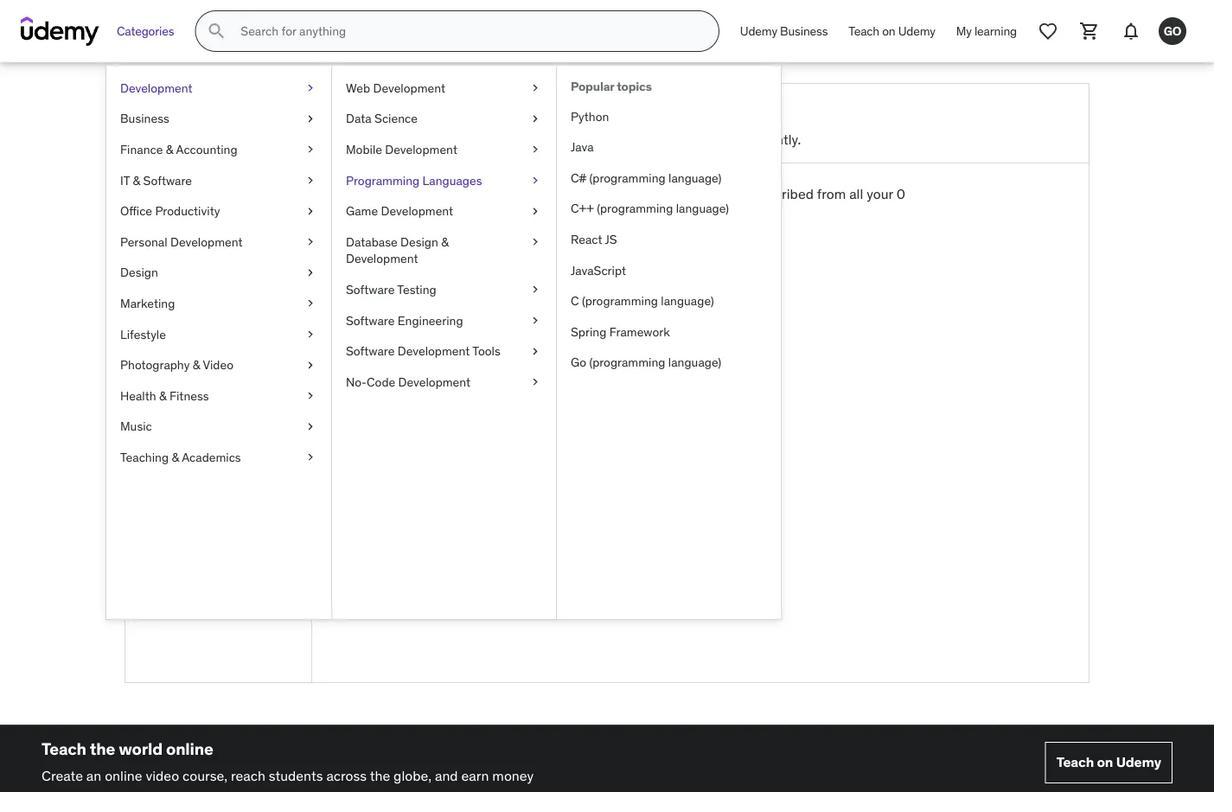 Task type: describe. For each thing, give the bounding box(es) containing it.
javascript link
[[557, 255, 781, 286]]

react js link
[[557, 224, 781, 255]]

xsmall image for programming languages
[[529, 172, 542, 189]]

accounting
[[176, 142, 238, 157]]

profile
[[213, 257, 252, 274]]

2 horizontal spatial udemy
[[1117, 754, 1162, 771]]

development inside "link"
[[398, 374, 471, 390]]

xsmall image for game development
[[529, 203, 542, 220]]

0 vertical spatial the
[[90, 739, 115, 760]]

teaching
[[120, 450, 169, 465]]

business inside "link"
[[780, 23, 828, 39]]

development inside database design & development
[[346, 251, 418, 267]]

office productivity
[[120, 203, 220, 219]]

0 horizontal spatial business
[[120, 111, 169, 126]]

teach for topmost teach on udemy 'link'
[[849, 23, 880, 39]]

python
[[571, 108, 609, 124]]

close for close your account permanently.
[[600, 130, 635, 148]]

payment
[[139, 388, 194, 406]]

science
[[375, 111, 418, 126]]

Search for anything text field
[[237, 16, 698, 46]]

productivity
[[155, 203, 220, 219]]

xsmall image for design
[[304, 264, 317, 281]]

design inside design link
[[120, 265, 158, 280]]

web development
[[346, 80, 446, 96]]

warning:
[[441, 185, 501, 203]]

development down categories dropdown button
[[120, 80, 193, 96]]

language) for c++ (programming language)
[[676, 201, 729, 216]]

learning
[[975, 23, 1017, 39]]

teach on udemy for topmost teach on udemy 'link'
[[849, 23, 936, 39]]

xsmall image for office productivity
[[304, 203, 317, 220]]

photo
[[139, 309, 176, 327]]

development down gary orlando
[[170, 234, 243, 250]]

java link
[[557, 132, 781, 163]]

development up programming languages
[[385, 142, 458, 157]]

database design & development
[[346, 234, 449, 267]]

programming languages link
[[332, 165, 556, 196]]

xsmall image for web development
[[529, 80, 542, 97]]

teaching & academics link
[[106, 442, 331, 473]]

account,
[[606, 185, 659, 203]]

game development link
[[332, 196, 556, 227]]

from
[[817, 185, 846, 203]]

game development
[[346, 203, 453, 219]]

health & fitness link
[[106, 381, 331, 411]]

fitness
[[169, 388, 209, 404]]

globe,
[[394, 767, 432, 785]]

software testing
[[346, 282, 437, 297]]

c (programming language)
[[571, 293, 714, 309]]

c++
[[571, 201, 594, 216]]

software inside 'link'
[[143, 172, 192, 188]]

js
[[605, 232, 617, 247]]

academics
[[182, 450, 241, 465]]

software engineering link
[[332, 305, 556, 336]]

xsmall image for photography & video
[[304, 357, 317, 374]]

0 vertical spatial teach on udemy link
[[839, 10, 946, 52]]

& inside database design & development
[[441, 234, 449, 250]]

c++ (programming language)
[[571, 201, 729, 216]]

xsmall image for data science
[[529, 110, 542, 127]]

payment methods link
[[125, 384, 311, 411]]

spring framework link
[[557, 317, 781, 347]]

gary
[[176, 215, 206, 232]]

students
[[269, 767, 323, 785]]

security
[[194, 336, 245, 353]]

mobile development link
[[332, 134, 556, 165]]

permanently.
[[721, 130, 801, 148]]

finance & accounting
[[120, 142, 238, 157]]

xsmall image for lifestyle
[[304, 326, 317, 343]]

no-
[[346, 374, 367, 390]]

photography
[[120, 357, 190, 373]]

1 horizontal spatial online
[[166, 739, 213, 760]]

software for software engineering
[[346, 313, 395, 328]]

account security link
[[125, 332, 311, 358]]

xsmall image for no-code development
[[529, 374, 542, 391]]

development down engineering
[[398, 343, 470, 359]]

if
[[504, 185, 512, 203]]

marketing
[[120, 296, 175, 311]]

design link
[[106, 257, 331, 288]]

1 horizontal spatial udemy
[[899, 23, 936, 39]]

software engineering
[[346, 313, 463, 328]]

1 horizontal spatial your
[[638, 130, 665, 148]]

database design & development link
[[332, 227, 556, 274]]

software development tools
[[346, 343, 501, 359]]

software testing link
[[332, 274, 556, 305]]

notifications image
[[1121, 21, 1142, 42]]

software for software testing
[[346, 282, 395, 297]]

account inside close account "button"
[[491, 249, 543, 266]]

xsmall image for teaching & academics
[[304, 449, 317, 466]]

1 vertical spatial will
[[523, 204, 543, 222]]

xsmall image for marketing
[[304, 295, 317, 312]]

teach for teach on udemy 'link' to the bottom
[[1057, 754, 1094, 771]]

design inside database design & development
[[401, 234, 439, 250]]

software development tools link
[[332, 336, 556, 367]]

development up science
[[373, 80, 446, 96]]

lifestyle
[[120, 326, 166, 342]]

profile
[[139, 283, 179, 301]]

subscriptions
[[139, 362, 224, 380]]

on for topmost teach on udemy 'link'
[[883, 23, 896, 39]]

video
[[146, 767, 179, 785]]

1 vertical spatial teach on udemy link
[[1046, 742, 1173, 784]]

c++ (programming language) link
[[557, 193, 781, 224]]

course,
[[182, 767, 228, 785]]

java
[[571, 139, 594, 155]]

& for accounting
[[166, 142, 173, 157]]

web development link
[[332, 73, 556, 103]]

an
[[86, 767, 101, 785]]

2 you from the left
[[663, 185, 685, 203]]

c# (programming language) link
[[557, 163, 781, 193]]



Task type: vqa. For each thing, say whether or not it's contained in the screenshot.
Improvisation related to students
no



Task type: locate. For each thing, give the bounding box(es) containing it.
xsmall image inside 'data science' "link"
[[529, 110, 542, 127]]

xsmall image inside finance & accounting link
[[304, 141, 317, 158]]

& right health
[[159, 388, 167, 404]]

methods
[[197, 388, 252, 406]]

money
[[493, 767, 534, 785]]

xsmall image inside web development link
[[529, 80, 542, 97]]

0 vertical spatial business
[[780, 23, 828, 39]]

xsmall image inside software development tools link
[[529, 343, 542, 360]]

privacy link
[[125, 411, 311, 437]]

0 horizontal spatial teach
[[42, 739, 86, 760]]

popular topics
[[571, 79, 652, 94]]

all
[[850, 185, 864, 203]]

xsmall image inside lifestyle link
[[304, 326, 317, 343]]

close your account permanently.
[[600, 130, 801, 148]]

0 vertical spatial on
[[883, 23, 896, 39]]

close down python
[[600, 130, 635, 148]]

& right it
[[133, 172, 140, 188]]

earn
[[462, 767, 489, 785]]

teach on udemy
[[849, 23, 936, 39], [1057, 754, 1162, 771]]

close account button
[[441, 237, 553, 279]]

design down game development
[[401, 234, 439, 250]]

shopping cart with 0 items image
[[1080, 21, 1100, 42]]

personal development
[[120, 234, 243, 250]]

office productivity link
[[106, 196, 331, 227]]

(programming up c++ (programming language) at the top of page
[[590, 170, 666, 186]]

0 horizontal spatial teach on udemy
[[849, 23, 936, 39]]

view
[[139, 257, 169, 274]]

clients
[[164, 467, 205, 485]]

it
[[120, 172, 130, 188]]

be
[[711, 185, 727, 203]]

1 horizontal spatial teach on udemy
[[1057, 754, 1162, 771]]

xsmall image for development
[[304, 80, 317, 97]]

1 vertical spatial on
[[1097, 754, 1114, 771]]

language) for c# (programming language)
[[669, 170, 722, 186]]

0 vertical spatial design
[[401, 234, 439, 250]]

categories button
[[106, 10, 185, 52]]

xsmall image for software engineering
[[529, 312, 542, 329]]

business link
[[106, 103, 331, 134]]

health
[[120, 388, 156, 404]]

unsubscribed
[[730, 185, 814, 203]]

udemy inside udemy business "link"
[[740, 23, 778, 39]]

the up the an
[[90, 739, 115, 760]]

framework
[[610, 324, 670, 340]]

xsmall image for music
[[304, 418, 317, 435]]

& for software
[[133, 172, 140, 188]]

xsmall image
[[304, 80, 317, 97], [529, 110, 542, 127], [304, 172, 317, 189], [529, 172, 542, 189], [304, 203, 317, 220], [529, 203, 542, 220], [304, 295, 317, 312], [304, 326, 317, 343], [529, 343, 542, 360], [304, 449, 317, 466]]

xsmall image inside design link
[[304, 264, 317, 281]]

0 vertical spatial close
[[600, 130, 635, 148]]

0 horizontal spatial online
[[105, 767, 142, 785]]

data science link
[[332, 103, 556, 134]]

0 vertical spatial go
[[1164, 23, 1182, 39]]

no-code development link
[[332, 367, 556, 398]]

account
[[668, 130, 718, 148], [491, 249, 543, 266]]

development down database
[[346, 251, 418, 267]]

data science
[[346, 111, 418, 126]]

and for your
[[496, 204, 519, 222]]

language) down javascript 'link' at the top
[[661, 293, 714, 309]]

0 horizontal spatial will
[[523, 204, 543, 222]]

xsmall image inside programming languages link
[[529, 172, 542, 189]]

will left be
[[688, 185, 708, 203]]

close for close account
[[452, 249, 488, 266]]

c#
[[571, 170, 587, 186]]

office
[[120, 203, 152, 219]]

orlando
[[209, 215, 261, 232]]

software for software development tools
[[346, 343, 395, 359]]

xsmall image for software development tools
[[529, 343, 542, 360]]

& down the game development link
[[441, 234, 449, 250]]

it & software link
[[106, 165, 331, 196]]

2 horizontal spatial your
[[867, 185, 894, 203]]

close
[[541, 185, 573, 203]]

language) down spring framework link
[[669, 355, 722, 370]]

& up clients
[[172, 450, 179, 465]]

testing
[[397, 282, 437, 297]]

xsmall image inside teaching & academics link
[[304, 449, 317, 466]]

& for video
[[193, 357, 200, 373]]

xsmall image inside the development link
[[304, 80, 317, 97]]

your up c# (programming language)
[[638, 130, 665, 148]]

1 horizontal spatial design
[[401, 234, 439, 250]]

(programming for c#
[[590, 170, 666, 186]]

software up office productivity
[[143, 172, 192, 188]]

and left earn
[[435, 767, 458, 785]]

finance & accounting link
[[106, 134, 331, 165]]

it & software
[[120, 172, 192, 188]]

xsmall image inside mobile development link
[[529, 141, 542, 158]]

xsmall image inside health & fitness link
[[304, 388, 317, 404]]

(programming for c++
[[597, 201, 673, 216]]

1 you from the left
[[515, 185, 537, 203]]

xsmall image inside business link
[[304, 110, 317, 127]]

music link
[[106, 411, 331, 442]]

privacy
[[139, 414, 184, 432]]

account
[[139, 336, 190, 353]]

teach on udemy for teach on udemy 'link' to the bottom
[[1057, 754, 1162, 771]]

xsmall image inside the game development link
[[529, 203, 542, 220]]

across
[[327, 767, 367, 785]]

0 horizontal spatial you
[[515, 185, 537, 203]]

c
[[571, 293, 579, 309]]

close inside "button"
[[452, 249, 488, 266]]

(programming for c
[[582, 293, 658, 309]]

xsmall image for software testing
[[529, 281, 542, 298]]

and inside teach the world online create an online video course, reach students across the globe, and earn money
[[435, 767, 458, 785]]

account down if
[[491, 249, 543, 266]]

xsmall image inside personal development link
[[304, 234, 317, 251]]

0 horizontal spatial close
[[452, 249, 488, 266]]

photo link
[[125, 305, 311, 332]]

0 horizontal spatial design
[[120, 265, 158, 280]]

1 horizontal spatial you
[[663, 185, 685, 203]]

go link
[[1152, 10, 1194, 52]]

software up code
[[346, 343, 395, 359]]

lose
[[546, 204, 572, 222]]

programming
[[346, 172, 420, 188]]

1 horizontal spatial go
[[1164, 23, 1182, 39]]

0 horizontal spatial and
[[435, 767, 458, 785]]

xsmall image for it & software
[[304, 172, 317, 189]]

xsmall image inside marketing link
[[304, 295, 317, 312]]

spring framework
[[571, 324, 670, 340]]

personal development link
[[106, 227, 331, 257]]

xsmall image inside the software engineering link
[[529, 312, 542, 329]]

access
[[575, 204, 618, 222]]

xsmall image inside "it & software" 'link'
[[304, 172, 317, 189]]

personal
[[120, 234, 167, 250]]

xsmall image inside the no-code development "link"
[[529, 374, 542, 391]]

1 horizontal spatial close
[[600, 130, 635, 148]]

xsmall image for mobile development
[[529, 141, 542, 158]]

0 horizontal spatial account
[[491, 249, 543, 266]]

development down software development tools link
[[398, 374, 471, 390]]

& inside 'link'
[[133, 172, 140, 188]]

(programming up spring framework
[[582, 293, 658, 309]]

0 horizontal spatial go
[[198, 132, 239, 167]]

health & fitness
[[120, 388, 209, 404]]

xsmall image
[[529, 80, 542, 97], [304, 110, 317, 127], [304, 141, 317, 158], [529, 141, 542, 158], [304, 234, 317, 251], [529, 234, 542, 251], [304, 264, 317, 281], [529, 281, 542, 298], [529, 312, 542, 329], [304, 357, 317, 374], [529, 374, 542, 391], [304, 388, 317, 404], [304, 418, 317, 435]]

xsmall image for personal development
[[304, 234, 317, 251]]

popular
[[571, 79, 614, 94]]

my learning
[[957, 23, 1017, 39]]

1 horizontal spatial account
[[668, 130, 718, 148]]

business
[[780, 23, 828, 39], [120, 111, 169, 126]]

udemy business link
[[730, 10, 839, 52]]

0 vertical spatial teach on udemy
[[849, 23, 936, 39]]

1 vertical spatial design
[[120, 265, 158, 280]]

language) for c (programming language)
[[661, 293, 714, 309]]

1 vertical spatial teach on udemy
[[1057, 754, 1162, 771]]

and for online
[[435, 767, 458, 785]]

language) down close your account permanently.
[[669, 170, 722, 186]]

will left lose at the top left of the page
[[523, 204, 543, 222]]

1 horizontal spatial on
[[1097, 754, 1114, 771]]

0 vertical spatial will
[[688, 185, 708, 203]]

(programming down c# (programming language)
[[597, 201, 673, 216]]

0 horizontal spatial teach on udemy link
[[839, 10, 946, 52]]

development link
[[106, 73, 331, 103]]

software up software engineering
[[346, 282, 395, 297]]

online up course,
[[166, 739, 213, 760]]

0 vertical spatial and
[[496, 204, 519, 222]]

0 horizontal spatial your
[[577, 185, 603, 203]]

udemy image
[[21, 16, 99, 46]]

marketing link
[[106, 288, 331, 319]]

0 vertical spatial online
[[166, 739, 213, 760]]

mobile development
[[346, 142, 458, 157]]

account up the c# (programming language) link
[[668, 130, 718, 148]]

photography & video
[[120, 357, 234, 373]]

programming languages element
[[556, 66, 781, 619]]

submit search image
[[206, 21, 227, 42]]

& for academics
[[172, 450, 179, 465]]

web
[[346, 80, 370, 96]]

1 horizontal spatial the
[[370, 767, 390, 785]]

view public profile profile photo account security subscriptions payment methods privacy notifications api clients
[[139, 257, 252, 485]]

the left globe,
[[370, 767, 390, 785]]

(programming for go
[[590, 355, 666, 370]]

udemy business
[[740, 23, 828, 39]]

& left video
[[193, 357, 200, 373]]

languages
[[423, 172, 482, 188]]

and
[[496, 204, 519, 222], [435, 767, 458, 785]]

go
[[571, 355, 587, 370]]

code
[[367, 374, 396, 390]]

0 horizontal spatial the
[[90, 739, 115, 760]]

if you close your account, you will be unsubscribed from all your 0 courses, and will lose access forever.
[[441, 185, 906, 222]]

api
[[139, 467, 161, 485]]

1 vertical spatial the
[[370, 767, 390, 785]]

xsmall image for finance & accounting
[[304, 141, 317, 158]]

on for teach on udemy 'link' to the bottom
[[1097, 754, 1114, 771]]

wishlist image
[[1038, 21, 1059, 42]]

no-code development
[[346, 374, 471, 390]]

0 horizontal spatial on
[[883, 23, 896, 39]]

&
[[166, 142, 173, 157], [133, 172, 140, 188], [441, 234, 449, 250], [193, 357, 200, 373], [159, 388, 167, 404], [172, 450, 179, 465]]

finance
[[120, 142, 163, 157]]

1 horizontal spatial business
[[780, 23, 828, 39]]

spring
[[571, 324, 607, 340]]

language) for go (programming language)
[[669, 355, 722, 370]]

xsmall image for business
[[304, 110, 317, 127]]

0
[[897, 185, 906, 203]]

software down software testing
[[346, 313, 395, 328]]

software
[[143, 172, 192, 188], [346, 282, 395, 297], [346, 313, 395, 328], [346, 343, 395, 359]]

online right the an
[[105, 767, 142, 785]]

database
[[346, 234, 398, 250]]

1 horizontal spatial will
[[688, 185, 708, 203]]

javascript
[[571, 262, 626, 278]]

xsmall image for database design & development
[[529, 234, 542, 251]]

xsmall image inside "database design & development" link
[[529, 234, 542, 251]]

forever.
[[621, 204, 667, 222]]

1 horizontal spatial and
[[496, 204, 519, 222]]

1 vertical spatial go
[[198, 132, 239, 167]]

your left 0
[[867, 185, 894, 203]]

language) down the c# (programming language) link
[[676, 201, 729, 216]]

your up the access
[[577, 185, 603, 203]]

teach inside teach the world online create an online video course, reach students across the globe, and earn money
[[42, 739, 86, 760]]

data
[[346, 111, 372, 126]]

(programming down spring framework
[[590, 355, 666, 370]]

and inside if you close your account, you will be unsubscribed from all your 0 courses, and will lose access forever.
[[496, 204, 519, 222]]

0 horizontal spatial udemy
[[740, 23, 778, 39]]

reach
[[231, 767, 265, 785]]

& for fitness
[[159, 388, 167, 404]]

1 vertical spatial account
[[491, 249, 543, 266]]

0 vertical spatial account
[[668, 130, 718, 148]]

lifestyle link
[[106, 319, 331, 350]]

development down programming languages
[[381, 203, 453, 219]]

c (programming language) link
[[557, 286, 781, 317]]

public
[[172, 257, 210, 274]]

1 vertical spatial and
[[435, 767, 458, 785]]

xsmall image inside music link
[[304, 418, 317, 435]]

xsmall image inside software testing link
[[529, 281, 542, 298]]

2 horizontal spatial teach
[[1057, 754, 1094, 771]]

subscriptions link
[[125, 358, 311, 384]]

design up profile
[[120, 265, 158, 280]]

1 vertical spatial online
[[105, 767, 142, 785]]

xsmall image inside the photography & video link
[[304, 357, 317, 374]]

1 vertical spatial close
[[452, 249, 488, 266]]

xsmall image inside office productivity link
[[304, 203, 317, 220]]

will
[[688, 185, 708, 203], [523, 204, 543, 222]]

& right finance
[[166, 142, 173, 157]]

categories
[[117, 23, 174, 39]]

1 vertical spatial business
[[120, 111, 169, 126]]

(programming
[[590, 170, 666, 186], [597, 201, 673, 216], [582, 293, 658, 309], [590, 355, 666, 370]]

and down if
[[496, 204, 519, 222]]

1 horizontal spatial teach on udemy link
[[1046, 742, 1173, 784]]

xsmall image for health & fitness
[[304, 388, 317, 404]]

close up software testing link
[[452, 249, 488, 266]]

1 horizontal spatial teach
[[849, 23, 880, 39]]



